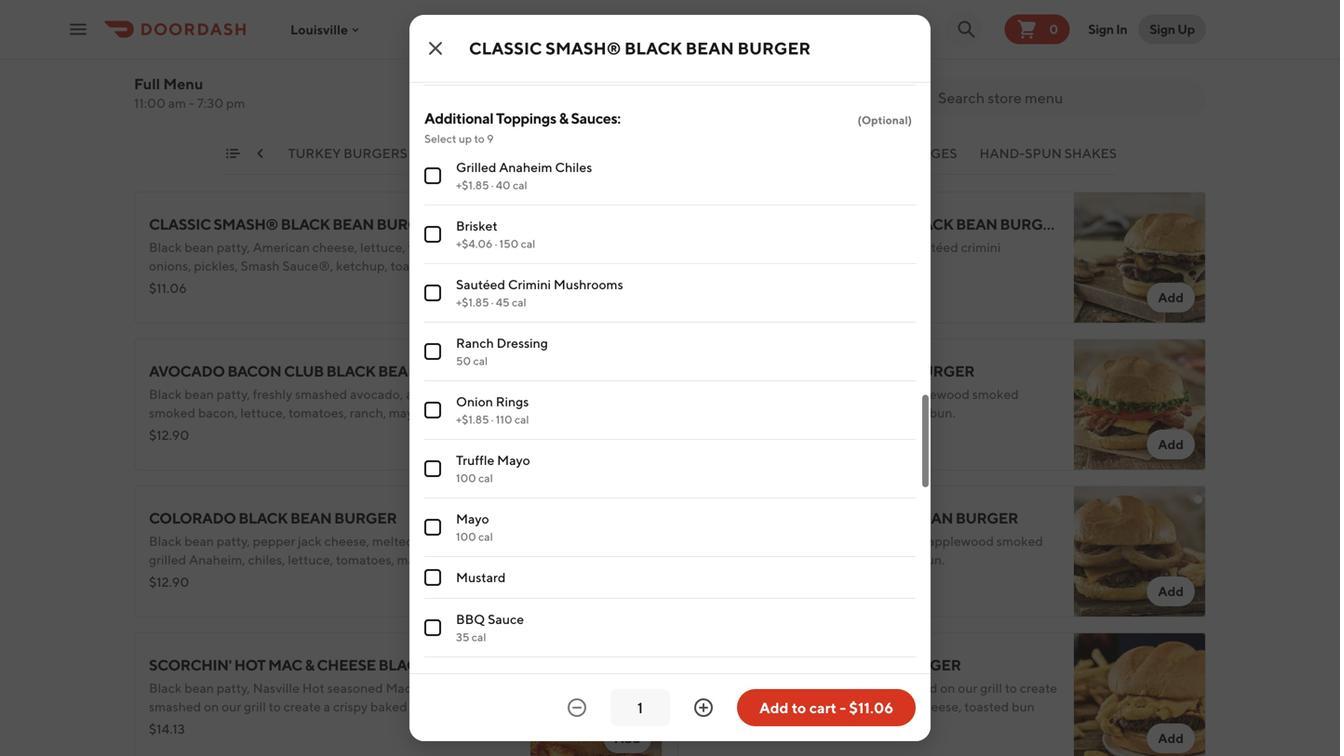 Task type: vqa. For each thing, say whether or not it's contained in the screenshot.


Task type: describe. For each thing, give the bounding box(es) containing it.
cal inside mayo 100 cal
[[479, 531, 493, 544]]

turkey
[[288, 146, 341, 161]]

to inside mac & cheese black bean burger black bean patty, mac n' cheese smashed on our grill to create a crispy baked cheese layer, american cheese, toasted bun
[[1005, 681, 1018, 696]]

louisville
[[290, 22, 348, 37]]

applewood for avocado bacon club black bean burger
[[406, 387, 472, 402]]

cheese inside scorchin' hot mac & cheese black bean burger black bean patty, nasville hot seasoned mac n' cheese smashed on our grill to create a crispy baked cheese layer, american cheese, toasted bun
[[317, 657, 376, 675]]

burgers
[[1083, 141, 1128, 156]]

burger inside bacon smash® black bean burger black bean patty, american cheese, applewood smoked bacon, lettuce, tomatoes, mayo, toasted bun. $12.90
[[912, 363, 975, 380]]

black inside the "classic smash® black bean burger black bean patty, american cheese, lettuce, tomatoes, red onions, pickles, smash sauce®, ketchup, toasted bun. $11.06"
[[281, 216, 330, 233]]

3 black from the left
[[1016, 141, 1048, 156]]

sauce®,
[[282, 258, 334, 274]]

ranch dressing 50 cal
[[456, 336, 548, 368]]

nasville
[[253, 681, 300, 696]]

crimini
[[961, 240, 1001, 255]]

double mac & cheese turkey burger image
[[1074, 0, 1207, 60]]

cal inside sautéed crimini mushrooms +$1.85 · 45 cal
[[512, 296, 527, 309]]

brisket
[[456, 218, 498, 234]]

burger inside dialog
[[738, 38, 811, 58]]

toasted inside "bbq bacon cheddar black bean burger black bean patty, aged cheddar cheese, applewood smoked bacon, onion rings, bbq sauce, toasted bun."
[[872, 553, 917, 568]]

perfection,
[[926, 141, 991, 156]]

add to cart - $11.06
[[760, 700, 894, 717]]

mac inside mac & cheese black bean burger black bean patty, mac n' cheese smashed on our grill to create a crispy baked cheese layer, american cheese, toasted bun
[[797, 681, 822, 696]]

aged for bacon
[[797, 534, 826, 549]]

ranch
[[456, 336, 494, 351]]

9
[[487, 132, 494, 145]]

sautéed crimini mushrooms +$1.85 · 45 cal
[[456, 277, 624, 309]]

cheddar inside "bbq bacon cheddar black bean burger black bean patty, aged cheddar cheese, applewood smoked bacon, onion rings, bbq sauce, toasted bun."
[[829, 534, 878, 549]]

bean inside "colorado black bean burger black bean patty, pepper jack cheese, melted cheddar cheese, grilled anaheim, chiles, lettuce, tomatoes, mayo, toasted spicy chipotle bun."
[[290, 510, 332, 527]]

crispy inside scorchin' hot mac & cheese black bean burger black bean patty, nasville hot seasoned mac n' cheese smashed on our grill to create a crispy baked cheese layer, american cheese, toasted bun
[[333, 700, 368, 715]]

2 burgers from the left
[[514, 146, 576, 161]]

black inside truffle mushroom swiss black bean burger black bean patty, aged swiss cheese, sautéed crimini mushrooms, truffle mayo, toasted bun.
[[693, 240, 726, 255]]

toasted inside avocado bacon club black bean burger black bean patty, freshly smashed avocado, applewood smoked bacon, lettuce, tomatoes, ranch, mayo, toasted multi- grain bun
[[427, 405, 472, 421]]

cal inside truffle mayo 100 cal
[[479, 472, 493, 485]]

lettuce, inside bacon smash® black bean burger black bean patty, american cheese, applewood smoked bacon, lettuce, tomatoes, mayo, toasted bun. $12.90
[[735, 405, 781, 421]]

No Cheese checkbox
[[425, 56, 441, 73]]

classic for classic smash® black bean burger
[[469, 38, 542, 58]]

tomatoes, inside avocado bacon club black bean burger black bean patty, freshly smashed avocado, applewood smoked bacon, lettuce, tomatoes, ranch, mayo, toasted multi- grain bun
[[289, 405, 347, 421]]

add button for colorado black bean burger
[[604, 577, 652, 607]]

applewood inside bacon smash® black bean burger black bean patty, american cheese, applewood smoked bacon, lettuce, tomatoes, mayo, toasted bun. $12.90
[[904, 387, 970, 402]]

cal inside 'bbq sauce 35 cal'
[[472, 631, 486, 644]]

cart
[[810, 700, 837, 717]]

cradled
[[272, 160, 317, 175]]

patty, inside bacon smash® black bean burger black bean patty, american cheese, applewood smoked bacon, lettuce, tomatoes, mayo, toasted bun. $12.90
[[760, 387, 794, 402]]

mayo, inside truffle mushroom swiss black bean burger black bean patty, aged swiss cheese, sautéed crimini mushrooms, truffle mayo, toasted bun.
[[807, 258, 842, 274]]

onion
[[456, 394, 493, 410]]

bun inside scorchin' hot mac & cheese black bean burger black bean patty, nasville hot seasoned mac n' cheese smashed on our grill to create a crispy baked cheese layer, american cheese, toasted bun
[[304, 718, 327, 734]]

7:30
[[197, 95, 224, 111]]

bbq bacon cheddar black bean burger black bean patty, aged cheddar cheese, applewood smoked bacon, onion rings, bbq sauce, toasted bun.
[[693, 510, 1044, 568]]

black inside mac & cheese black bean burger black bean patty, mac n' cheese smashed on our grill to create a crispy baked cheese layer, american cheese, toasted bun
[[693, 681, 726, 696]]

options.
[[782, 141, 829, 156]]

ranch,
[[350, 405, 386, 421]]

fresh
[[162, 160, 192, 175]]

swiss
[[829, 240, 861, 255]]

cal inside ranch dressing 50 cal
[[473, 355, 488, 368]]

add button for bacon smash® black bean burger
[[1147, 430, 1195, 460]]

lovers!
[[403, 141, 442, 156]]

sautéed
[[911, 240, 959, 255]]

smashed inside scorchin' hot mac & cheese black bean burger black bean patty, nasville hot seasoned mac n' cheese smashed on our grill to create a crispy baked cheese layer, american cheese, toasted bun
[[149, 700, 201, 715]]

lettuce, inside avocado bacon club black bean burger black bean patty, freshly smashed avocado, applewood smoked bacon, lettuce, tomatoes, ranch, mayo, toasted multi- grain bun
[[241, 405, 286, 421]]

select
[[425, 132, 457, 145]]

bacon, for avocado
[[198, 405, 238, 421]]

toasted inside "colorado black bean burger black bean patty, pepper jack cheese, melted cheddar cheese, grilled anaheim, chiles, lettuce, tomatoes, mayo, toasted spicy chipotle bun."
[[435, 553, 480, 568]]

classic smash® black bean burger
[[469, 38, 811, 58]]

110
[[496, 413, 513, 426]]

+$4.06
[[456, 237, 493, 250]]

$11.06 inside the "classic smash® black bean burger black bean patty, american cheese, lettuce, tomatoes, red onions, pickles, smash sauce®, ketchup, toasted bun. $11.06"
[[149, 281, 187, 296]]

bean inside scorchin' hot mac & cheese black bean burger black bean patty, nasville hot seasoned mac n' cheese smashed on our grill to create a crispy baked cheese layer, american cheese, toasted bun
[[430, 657, 472, 675]]

black inside avocado bacon club black bean burger black bean patty, freshly smashed avocado, applewood smoked bacon, lettuce, tomatoes, ranch, mayo, toasted multi- grain bun
[[149, 387, 182, 402]]

colorado
[[149, 510, 236, 527]]

cheese, inside "bbq bacon cheddar black bean burger black bean patty, aged cheddar cheese, applewood smoked bacon, onion rings, bbq sauce, toasted bun."
[[881, 534, 926, 549]]

grilled chicken button
[[144, 144, 266, 174]]

smoked for bbq bacon cheddar black bean burger
[[997, 534, 1044, 549]]

· inside onion rings +$1.85 · 110 cal
[[492, 413, 494, 426]]

bean inside avocado bacon club black bean burger black bean patty, freshly smashed avocado, applewood smoked bacon, lettuce, tomatoes, ranch, mayo, toasted multi- grain bun
[[378, 363, 420, 380]]

open menu image
[[67, 18, 89, 41]]

mushrooms,
[[693, 258, 765, 274]]

avocado,
[[350, 387, 403, 402]]

grilled
[[144, 146, 202, 161]]

bacon for bbq
[[728, 510, 782, 527]]

grain
[[149, 424, 179, 439]]

mustard
[[456, 570, 506, 586]]

bun. inside "colorado black bean burger black bean patty, pepper jack cheese, melted cheddar cheese, grilled anaheim, chiles, lettuce, tomatoes, mayo, toasted spicy chipotle bun."
[[200, 571, 226, 587]]

mac inside scorchin' hot mac & cheese black bean burger black bean patty, nasville hot seasoned mac n' cheese smashed on our grill to create a crispy baked cheese layer, american cheese, toasted bun
[[268, 657, 302, 675]]

aged for mushroom
[[797, 240, 826, 255]]

0 button
[[1005, 14, 1070, 44]]

bun. inside bacon smash® black bean burger black bean patty, american cheese, applewood smoked bacon, lettuce, tomatoes, mayo, toasted bun. $12.90
[[930, 405, 956, 421]]

truffle mayo 100 cal
[[456, 453, 531, 485]]

layer, inside scorchin' hot mac & cheese black bean burger black bean patty, nasville hot seasoned mac n' cheese smashed on our grill to create a crispy baked cheese layer, american cheese, toasted bun
[[455, 700, 486, 715]]

black inside the "classic smash® black bean burger black bean patty, american cheese, lettuce, tomatoes, red onions, pickles, smash sauce®, ketchup, toasted bun. $11.06"
[[149, 240, 182, 255]]

add button for avocado bacon club black bean burger
[[604, 430, 652, 460]]

one
[[543, 141, 565, 156]]

n' inside scorchin' hot mac & cheese black bean burger black bean patty, nasville hot seasoned mac n' cheese smashed on our grill to create a crispy baked cheese layer, american cheese, toasted bun
[[414, 681, 425, 696]]

menu
[[163, 75, 203, 93]]

add to cart - $11.06 button
[[737, 690, 916, 727]]

burger inside scorchin' hot mac & cheese black bean burger black bean patty, nasville hot seasoned mac n' cheese smashed on our grill to create a crispy baked cheese layer, american cheese, toasted bun
[[474, 657, 537, 675]]

50
[[456, 355, 471, 368]]

sign up link
[[1139, 14, 1207, 44]]

additional toppings & sauces: group
[[425, 108, 916, 658]]

black bean burgers
[[430, 146, 576, 161]]

sauce,
[[832, 553, 869, 568]]

grilled
[[456, 160, 497, 175]]

baked inside mac & cheese black bean burger black bean patty, mac n' cheese smashed on our grill to create a crispy baked cheese layer, american cheese, toasted bun
[[740, 700, 776, 715]]

grilled
[[149, 553, 186, 568]]

2 black from the left
[[673, 141, 704, 156]]

are
[[1131, 141, 1150, 156]]

bacon, inside bacon smash® black bean burger black bean patty, american cheese, applewood smoked bacon, lettuce, tomatoes, mayo, toasted bun. $12.90
[[693, 405, 733, 421]]

beverages button
[[877, 144, 958, 174]]

patty, inside "colorado black bean burger black bean patty, pepper jack cheese, melted cheddar cheese, grilled anaheim, chiles, lettuce, tomatoes, mayo, toasted spicy chipotle bun."
[[217, 534, 250, 549]]

on inside mac & cheese black bean burger black bean patty, mac n' cheese smashed on our grill to create a crispy baked cheese layer, american cheese, toasted bun
[[941, 681, 956, 696]]

scorchin'
[[149, 657, 232, 675]]

black inside truffle mushroom swiss black bean burger black bean patty, aged swiss cheese, sautéed crimini mushrooms, truffle mayo, toasted bun.
[[905, 216, 954, 233]]

melted
[[372, 534, 414, 549]]

cheese inside scorchin' hot mac & cheese black bean burger black bean patty, nasville hot seasoned mac n' cheese smashed on our grill to create a crispy baked cheese layer, american cheese, toasted bun
[[427, 681, 472, 696]]

bbq for sauce
[[456, 612, 485, 628]]

classic smash® black bean burger black bean patty, american cheese, lettuce, tomatoes, red onions, pickles, smash sauce®, ketchup, toasted bun. $11.06
[[149, 216, 489, 296]]

100 inside mayo 100 cal
[[456, 531, 476, 544]]

jack
[[298, 534, 322, 549]]

mac inside scorchin' hot mac & cheese black bean burger black bean patty, nasville hot seasoned mac n' cheese smashed on our grill to create a crispy baked cheese layer, american cheese, toasted bun
[[386, 681, 412, 696]]

our inside mac & cheese black bean burger black bean patty, mac n' cheese smashed on our grill to create a crispy baked cheese layer, american cheese, toasted bun
[[958, 681, 978, 696]]

smashed inside avocado bacon club black bean burger black bean patty, freshly smashed avocado, applewood smoked bacon, lettuce, tomatoes, ranch, mayo, toasted multi- grain bun
[[295, 387, 348, 402]]

mushroom
[[761, 216, 854, 233]]

full menu 11:00 am - 7:30 pm
[[134, 75, 245, 111]]

mayo, inside bacon smash® black bean burger black bean patty, american cheese, applewood smoked bacon, lettuce, tomatoes, mayo, toasted bun. $12.90
[[844, 405, 880, 421]]

mayo inside truffle mayo 100 cal
[[497, 453, 531, 468]]

black inside "bbq bacon cheddar black bean burger black bean patty, aged cheddar cheese, applewood smoked bacon, onion rings, bbq sauce, toasted bun."
[[693, 534, 726, 549]]

patty, inside scorchin' hot mac & cheese black bean burger black bean patty, nasville hot seasoned mac n' cheese smashed on our grill to create a crispy baked cheese layer, american cheese, toasted bun
[[217, 681, 250, 696]]

bun inside calling all vegetarians and black bean burger-lovers! treat yourself to one of smashburger's black bean burger options. crafted to tasty perfection, our black bean burgers are loaded with fresh produce and cradled by a toasted bun – smashed it.
[[393, 160, 416, 175]]

bean inside scorchin' hot mac & cheese black bean burger black bean patty, nasville hot seasoned mac n' cheese smashed on our grill to create a crispy baked cheese layer, american cheese, toasted bun
[[184, 681, 214, 696]]

cheddar
[[784, 510, 858, 527]]

1 black from the left
[[291, 141, 323, 156]]

burger-
[[358, 141, 403, 156]]

mushrooms
[[554, 277, 624, 292]]

mac inside mac & cheese black bean burger black bean patty, mac n' cheese smashed on our grill to create a crispy baked cheese layer, american cheese, toasted bun
[[693, 657, 727, 675]]

freshly
[[253, 387, 293, 402]]

bacon smash® black bean burger image
[[1074, 339, 1207, 471]]

bun inside avocado bacon club black bean burger black bean patty, freshly smashed avocado, applewood smoked bacon, lettuce, tomatoes, ranch, mayo, toasted multi- grain bun
[[181, 424, 205, 439]]

black inside "bbq bacon cheddar black bean burger black bean patty, aged cheddar cheese, applewood smoked bacon, onion rings, bbq sauce, toasted bun."
[[860, 510, 909, 527]]

spun
[[1025, 146, 1062, 161]]

tomatoes, inside bacon smash® black bean burger black bean patty, american cheese, applewood smoked bacon, lettuce, tomatoes, mayo, toasted bun. $12.90
[[783, 405, 842, 421]]

chiles,
[[248, 553, 285, 568]]

ketchup,
[[336, 258, 388, 274]]

colorado black bean burger black bean patty, pepper jack cheese, melted cheddar cheese, grilled anaheim, chiles, lettuce, tomatoes, mayo, toasted spicy chipotle bun.
[[149, 510, 514, 587]]

bbq bacon cheddar black bean burger image
[[1074, 486, 1207, 618]]

add button for truffle mushroom swiss black bean burger
[[1147, 283, 1195, 313]]

sauces:
[[571, 109, 621, 127]]

1 vertical spatial and
[[247, 160, 269, 175]]

smash® for classic smash® black bean burger black bean patty, american cheese, lettuce, tomatoes, red onions, pickles, smash sauce®, ketchup, toasted bun. $11.06
[[214, 216, 278, 233]]

create inside scorchin' hot mac & cheese black bean burger black bean patty, nasville hot seasoned mac n' cheese smashed on our grill to create a crispy baked cheese layer, american cheese, toasted bun
[[284, 700, 321, 715]]

40
[[496, 179, 511, 192]]

burger inside "bbq bacon cheddar black bean burger black bean patty, aged cheddar cheese, applewood smoked bacon, onion rings, bbq sauce, toasted bun."
[[956, 510, 1019, 527]]

increase quantity by 1 image
[[693, 697, 715, 720]]

up
[[1178, 21, 1195, 37]]

patty, inside "bbq bacon cheddar black bean burger black bean patty, aged cheddar cheese, applewood smoked bacon, onion rings, bbq sauce, toasted bun."
[[760, 534, 794, 549]]

onion rings +$1.85 · 110 cal
[[456, 394, 529, 426]]

bacon inside bacon smash® black bean burger black bean patty, american cheese, applewood smoked bacon, lettuce, tomatoes, mayo, toasted bun. $12.90
[[693, 363, 747, 380]]

classic smash® black bean burger image
[[531, 192, 663, 324]]

add for bacon smash® black bean burger
[[1159, 437, 1184, 453]]

avocado bacon club black bean burger black bean patty, freshly smashed avocado, applewood smoked bacon, lettuce, tomatoes, ranch, mayo, toasted multi- grain bun
[[149, 363, 510, 439]]

burger inside truffle mushroom swiss black bean burger black bean patty, aged swiss cheese, sautéed crimini mushrooms, truffle mayo, toasted bun.
[[1000, 216, 1063, 233]]

sign up
[[1150, 21, 1195, 37]]

smash® for bacon smash® black bean burger black bean patty, american cheese, applewood smoked bacon, lettuce, tomatoes, mayo, toasted bun. $12.90
[[749, 363, 814, 380]]

additional toppings & sauces: select up to 9
[[425, 109, 621, 145]]

create inside mac & cheese black bean burger black bean patty, mac n' cheese smashed on our grill to create a crispy baked cheese layer, american cheese, toasted bun
[[1020, 681, 1058, 696]]

add for classic smash® black bean burger
[[615, 290, 641, 305]]

dressing
[[497, 336, 548, 351]]

in
[[1117, 21, 1128, 37]]

· inside sautéed crimini mushrooms +$1.85 · 45 cal
[[492, 296, 494, 309]]

150
[[500, 237, 519, 250]]

0
[[1050, 21, 1059, 37]]

it.
[[485, 160, 496, 175]]

grilled anaheim chiles +$1.85 · 40 cal
[[456, 160, 592, 192]]

cheese, inside scorchin' hot mac & cheese black bean burger black bean patty, nasville hot seasoned mac n' cheese smashed on our grill to create a crispy baked cheese layer, american cheese, toasted bun
[[209, 718, 254, 734]]

vegetarians
[[195, 141, 263, 156]]

beverages
[[877, 146, 958, 161]]

no
[[456, 56, 474, 72]]

bean inside the "classic smash® black bean burger black bean patty, american cheese, lettuce, tomatoes, red onions, pickles, smash sauce®, ketchup, toasted bun. $11.06"
[[184, 240, 214, 255]]

to inside scorchin' hot mac & cheese black bean burger black bean patty, nasville hot seasoned mac n' cheese smashed on our grill to create a crispy baked cheese layer, american cheese, toasted bun
[[269, 700, 281, 715]]

add for colorado black bean burger
[[615, 584, 641, 600]]

classic for classic smash® black bean burger black bean patty, american cheese, lettuce, tomatoes, red onions, pickles, smash sauce®, ketchup, toasted bun. $11.06
[[149, 216, 211, 233]]

of
[[568, 141, 580, 156]]

grill inside scorchin' hot mac & cheese black bean burger black bean patty, nasville hot seasoned mac n' cheese smashed on our grill to create a crispy baked cheese layer, american cheese, toasted bun
[[244, 700, 266, 715]]

swiss
[[857, 216, 902, 233]]

bun. inside "bbq bacon cheddar black bean burger black bean patty, aged cheddar cheese, applewood smoked bacon, onion rings, bbq sauce, toasted bun."
[[919, 553, 945, 568]]

black inside scorchin' hot mac & cheese black bean burger black bean patty, nasville hot seasoned mac n' cheese smashed on our grill to create a crispy baked cheese layer, american cheese, toasted bun
[[149, 681, 182, 696]]

onions,
[[149, 258, 191, 274]]



Task type: locate. For each thing, give the bounding box(es) containing it.
1 vertical spatial mayo
[[456, 512, 489, 527]]

cheese
[[477, 56, 522, 72], [427, 681, 472, 696], [838, 681, 883, 696]]

2 horizontal spatial smash®
[[749, 363, 814, 380]]

cheese up add to cart - $11.06
[[741, 657, 800, 675]]

0 horizontal spatial bbq
[[456, 612, 485, 628]]

0 horizontal spatial a
[[324, 700, 331, 715]]

2 cheese from the left
[[779, 700, 821, 715]]

1 vertical spatial smashed
[[886, 681, 938, 696]]

+$1.85 inside onion rings +$1.85 · 110 cal
[[456, 413, 489, 426]]

sauce
[[488, 612, 524, 628]]

baked
[[371, 700, 407, 715], [740, 700, 776, 715]]

cheese, inside the "classic smash® black bean burger black bean patty, american cheese, lettuce, tomatoes, red onions, pickles, smash sauce®, ketchup, toasted bun. $11.06"
[[312, 240, 358, 255]]

- inside 'full menu 11:00 am - 7:30 pm'
[[189, 95, 194, 111]]

1 vertical spatial our
[[958, 681, 978, 696]]

a right current quantity is 1 number field on the bottom left of the page
[[693, 700, 700, 715]]

bun inside mac & cheese black bean burger black bean patty, mac n' cheese smashed on our grill to create a crispy baked cheese layer, american cheese, toasted bun
[[1012, 700, 1035, 715]]

2 aged from the top
[[797, 534, 826, 549]]

cal inside grilled anaheim chiles +$1.85 · 40 cal
[[513, 179, 528, 192]]

add for scorchin' hot mac & cheese black bean burger
[[615, 731, 641, 747]]

to inside additional toppings & sauces: select up to 9
[[474, 132, 485, 145]]

1 vertical spatial -
[[840, 700, 846, 717]]

bean inside "bbq bacon cheddar black bean burger black bean patty, aged cheddar cheese, applewood smoked bacon, onion rings, bbq sauce, toasted bun."
[[728, 534, 758, 549]]

burger
[[738, 38, 811, 58], [377, 216, 439, 233], [1000, 216, 1063, 233], [422, 363, 485, 380], [912, 363, 975, 380], [334, 510, 397, 527], [956, 510, 1019, 527], [474, 657, 537, 675], [899, 657, 961, 675]]

scroll menu navigation left image
[[253, 146, 268, 161]]

2 horizontal spatial smashed
[[886, 681, 938, 696]]

mac up "cart"
[[797, 681, 822, 696]]

2 horizontal spatial cheese
[[838, 681, 883, 696]]

mayo right truffle
[[497, 453, 531, 468]]

a inside scorchin' hot mac & cheese black bean burger black bean patty, nasville hot seasoned mac n' cheese smashed on our grill to create a crispy baked cheese layer, american cheese, toasted bun
[[324, 700, 331, 715]]

spicy
[[483, 553, 513, 568]]

2 100 from the top
[[456, 531, 476, 544]]

2 baked from the left
[[740, 700, 776, 715]]

1 horizontal spatial crispy
[[702, 700, 737, 715]]

2 horizontal spatial black
[[1016, 141, 1048, 156]]

cheese inside mac & cheese black bean burger black bean patty, mac n' cheese smashed on our grill to create a crispy baked cheese layer, american cheese, toasted bun
[[838, 681, 883, 696]]

mac & cheese black bean burger black bean patty, mac n' cheese smashed on our grill to create a crispy baked cheese layer, american cheese, toasted bun
[[693, 657, 1058, 715]]

hot
[[302, 681, 325, 696]]

classic inside the "classic smash® black bean burger black bean patty, american cheese, lettuce, tomatoes, red onions, pickles, smash sauce®, ketchup, toasted bun. $11.06"
[[149, 216, 211, 233]]

bean
[[325, 141, 355, 156], [707, 141, 737, 156], [1051, 141, 1080, 156], [184, 240, 214, 255], [728, 240, 758, 255], [184, 387, 214, 402], [728, 387, 758, 402], [184, 534, 214, 549], [728, 534, 758, 549], [184, 681, 214, 696], [728, 681, 758, 696]]

our inside calling all vegetarians and black bean burger-lovers! treat yourself to one of smashburger's black bean burger options. crafted to tasty perfection, our black bean burgers are loaded with fresh produce and cradled by a toasted bun – smashed it.
[[994, 141, 1014, 156]]

decrease quantity by 1 image
[[566, 697, 588, 720]]

2 horizontal spatial a
[[693, 700, 700, 715]]

a inside mac & cheese black bean burger black bean patty, mac n' cheese smashed on our grill to create a crispy baked cheese layer, american cheese, toasted bun
[[693, 700, 700, 715]]

3 +$1.85 from the top
[[456, 413, 489, 426]]

1 horizontal spatial cheddar
[[829, 534, 878, 549]]

1 horizontal spatial smashed
[[295, 387, 348, 402]]

100 up mustard
[[456, 531, 476, 544]]

hot
[[234, 657, 266, 675]]

baked down "seasoned" on the bottom left
[[371, 700, 407, 715]]

1 horizontal spatial mayo
[[497, 453, 531, 468]]

1 horizontal spatial cheese
[[477, 56, 522, 72]]

& inside scorchin' hot mac & cheese black bean burger black bean patty, nasville hot seasoned mac n' cheese smashed on our grill to create a crispy baked cheese layer, american cheese, toasted bun
[[305, 657, 314, 675]]

lettuce, inside "colorado black bean burger black bean patty, pepper jack cheese, melted cheddar cheese, grilled anaheim, chiles, lettuce, tomatoes, mayo, toasted spicy chipotle bun."
[[288, 553, 333, 568]]

cheese, inside bacon smash® black bean burger black bean patty, american cheese, applewood smoked bacon, lettuce, tomatoes, mayo, toasted bun. $12.90
[[856, 387, 901, 402]]

bbq sauce 35 cal
[[456, 612, 524, 644]]

crispy down "seasoned" on the bottom left
[[333, 700, 368, 715]]

bbq
[[806, 553, 829, 568]]

0 horizontal spatial smashed
[[149, 700, 201, 715]]

–
[[419, 160, 425, 175]]

patty, inside the "classic smash® black bean burger black bean patty, american cheese, lettuce, tomatoes, red onions, pickles, smash sauce®, ketchup, toasted bun. $11.06"
[[217, 240, 250, 255]]

Current quantity is 1 number field
[[622, 698, 659, 719]]

2 +$1.85 from the top
[[456, 296, 489, 309]]

0 vertical spatial smoked
[[973, 387, 1019, 402]]

mac up nasville
[[268, 657, 302, 675]]

0 horizontal spatial -
[[189, 95, 194, 111]]

cal right the 110
[[515, 413, 529, 426]]

smash
[[241, 258, 280, 274]]

$12.90 for avocado bacon club black bean burger
[[149, 428, 189, 443]]

0 horizontal spatial layer,
[[455, 700, 486, 715]]

2 n' from the left
[[825, 681, 835, 696]]

mayo,
[[807, 258, 842, 274], [389, 405, 424, 421], [844, 405, 880, 421], [397, 553, 433, 568]]

0 vertical spatial create
[[1020, 681, 1058, 696]]

applewood inside "bbq bacon cheddar black bean burger black bean patty, aged cheddar cheese, applewood smoked bacon, onion rings, bbq sauce, toasted bun."
[[928, 534, 994, 549]]

100 inside truffle mayo 100 cal
[[456, 472, 476, 485]]

0 horizontal spatial mac
[[268, 657, 302, 675]]

mayo, inside avocado bacon club black bean burger black bean patty, freshly smashed avocado, applewood smoked bacon, lettuce, tomatoes, ranch, mayo, toasted multi- grain bun
[[389, 405, 424, 421]]

avocado bacon club black bean burger image
[[531, 339, 663, 471]]

add button
[[604, 19, 652, 48], [1147, 19, 1195, 48], [604, 283, 652, 313], [1147, 283, 1195, 313], [604, 430, 652, 460], [1147, 430, 1195, 460], [604, 577, 652, 607], [1147, 577, 1195, 607], [604, 724, 652, 754], [1147, 724, 1195, 754]]

cal right 40
[[513, 179, 528, 192]]

0 horizontal spatial crispy
[[333, 700, 368, 715]]

bean inside "bbq bacon cheddar black bean burger black bean patty, aged cheddar cheese, applewood smoked bacon, onion rings, bbq sauce, toasted bun."
[[912, 510, 953, 527]]

add button for mac & cheese black bean burger
[[1147, 724, 1195, 754]]

baked inside scorchin' hot mac & cheese black bean burger black bean patty, nasville hot seasoned mac n' cheese smashed on our grill to create a crispy baked cheese layer, american cheese, toasted bun
[[371, 700, 407, 715]]

aged inside "bbq bacon cheddar black bean burger black bean patty, aged cheddar cheese, applewood smoked bacon, onion rings, bbq sauce, toasted bun."
[[797, 534, 826, 549]]

0 horizontal spatial &
[[305, 657, 314, 675]]

truffle mushroom swiss black bean burger image
[[1074, 192, 1207, 324]]

smash® for classic smash® black bean burger
[[546, 38, 621, 58]]

0 vertical spatial smash®
[[546, 38, 621, 58]]

0 vertical spatial on
[[941, 681, 956, 696]]

anaheim,
[[189, 553, 245, 568]]

1 100 from the top
[[456, 472, 476, 485]]

black up cradled
[[291, 141, 323, 156]]

toppings
[[496, 109, 557, 127]]

2 horizontal spatial our
[[994, 141, 1014, 156]]

classic smash® black bean burger dialog
[[410, 0, 931, 742]]

1 horizontal spatial -
[[840, 700, 846, 717]]

on inside scorchin' hot mac & cheese black bean burger black bean patty, nasville hot seasoned mac n' cheese smashed on our grill to create a crispy baked cheese layer, american cheese, toasted bun
[[204, 700, 219, 715]]

mac right "seasoned" on the bottom left
[[386, 681, 412, 696]]

american inside mac & cheese black bean burger black bean patty, mac n' cheese smashed on our grill to create a crispy baked cheese layer, american cheese, toasted bun
[[857, 700, 914, 715]]

0 horizontal spatial create
[[284, 700, 321, 715]]

1 horizontal spatial smash®
[[546, 38, 621, 58]]

truffle
[[456, 453, 495, 468]]

bacon, for bbq
[[693, 553, 733, 568]]

smoked inside bacon smash® black bean burger black bean patty, american cheese, applewood smoked bacon, lettuce, tomatoes, mayo, toasted bun. $12.90
[[973, 387, 1019, 402]]

crispy
[[333, 700, 368, 715], [702, 700, 737, 715]]

0 horizontal spatial cheese
[[317, 657, 376, 675]]

cheddar up mustard checkbox
[[417, 534, 466, 549]]

1 sign from the left
[[1089, 21, 1114, 37]]

black inside "colorado black bean burger black bean patty, pepper jack cheese, melted cheddar cheese, grilled anaheim, chiles, lettuce, tomatoes, mayo, toasted spicy chipotle bun."
[[149, 534, 182, 549]]

$11.06 right "cart"
[[850, 700, 894, 717]]

1 horizontal spatial a
[[337, 160, 343, 175]]

black inside bacon smash® black bean burger black bean patty, american cheese, applewood smoked bacon, lettuce, tomatoes, mayo, toasted bun. $12.90
[[693, 387, 726, 402]]

bean inside dialog
[[686, 38, 734, 58]]

1 horizontal spatial mac
[[797, 681, 822, 696]]

35
[[456, 631, 470, 644]]

cal
[[513, 179, 528, 192], [521, 237, 536, 250], [512, 296, 527, 309], [473, 355, 488, 368], [515, 413, 529, 426], [479, 472, 493, 485], [479, 531, 493, 544], [472, 631, 486, 644]]

0 vertical spatial $11.06
[[149, 281, 187, 296]]

cheese right no
[[477, 56, 522, 72]]

2 cheese from the left
[[741, 657, 800, 675]]

2 sign from the left
[[1150, 21, 1176, 37]]

0 vertical spatial our
[[994, 141, 1014, 156]]

burgers inside button
[[344, 146, 408, 161]]

1 layer, from the left
[[455, 700, 486, 715]]

+$1.85 for sautéed crimini mushrooms
[[456, 296, 489, 309]]

smashed
[[428, 160, 482, 175]]

1 horizontal spatial sign
[[1150, 21, 1176, 37]]

american inside scorchin' hot mac & cheese black bean burger black bean patty, nasville hot seasoned mac n' cheese smashed on our grill to create a crispy baked cheese layer, american cheese, toasted bun
[[149, 718, 206, 734]]

1 cheese from the left
[[317, 657, 376, 675]]

sign for sign in
[[1089, 21, 1114, 37]]

1 vertical spatial classic
[[149, 216, 211, 233]]

$12.90 for colorado black bean burger
[[149, 575, 189, 590]]

grill
[[981, 681, 1003, 696], [244, 700, 266, 715]]

$11.06 down onions,
[[149, 281, 187, 296]]

smoked inside avocado bacon club black bean burger black bean patty, freshly smashed avocado, applewood smoked bacon, lettuce, tomatoes, ranch, mayo, toasted multi- grain bun
[[149, 405, 196, 421]]

· left 150
[[495, 237, 497, 250]]

baked right increase quantity by 1 icon
[[740, 700, 776, 715]]

0 horizontal spatial our
[[222, 700, 241, 715]]

$14.13
[[149, 722, 185, 737]]

11:00
[[134, 95, 166, 111]]

2 cheddar from the left
[[829, 534, 878, 549]]

close classic smash® black bean burger image
[[425, 37, 447, 60]]

Item Search search field
[[939, 88, 1192, 108]]

am
[[168, 95, 186, 111]]

2 mac from the left
[[797, 681, 822, 696]]

smashburger's
[[582, 141, 670, 156]]

None checkbox
[[425, 168, 441, 184], [425, 520, 441, 536], [425, 168, 441, 184], [425, 520, 441, 536]]

bacon smash® black bean burger black bean patty, american cheese, applewood smoked bacon, lettuce, tomatoes, mayo, toasted bun. $12.90
[[693, 363, 1019, 443]]

sautéed
[[456, 277, 506, 292]]

applewood
[[406, 387, 472, 402], [904, 387, 970, 402], [928, 534, 994, 549]]

1 vertical spatial smash®
[[214, 216, 278, 233]]

bbq inside 'bbq sauce 35 cal'
[[456, 612, 485, 628]]

· left the 110
[[492, 413, 494, 426]]

cheese down 35
[[427, 681, 472, 696]]

2 horizontal spatial &
[[729, 657, 739, 675]]

bean inside avocado bacon club black bean burger black bean patty, freshly smashed avocado, applewood smoked bacon, lettuce, tomatoes, ranch, mayo, toasted multi- grain bun
[[184, 387, 214, 402]]

2 layer, from the left
[[824, 700, 855, 715]]

100 down truffle
[[456, 472, 476, 485]]

smash®
[[546, 38, 621, 58], [214, 216, 278, 233], [749, 363, 814, 380]]

cheese up add to cart - $11.06
[[838, 681, 883, 696]]

bean inside truffle mushroom swiss black bean burger black bean patty, aged swiss cheese, sautéed crimini mushrooms, truffle mayo, toasted bun.
[[728, 240, 758, 255]]

burger inside "colorado black bean burger black bean patty, pepper jack cheese, melted cheddar cheese, grilled anaheim, chiles, lettuce, tomatoes, mayo, toasted spicy chipotle bun."
[[334, 510, 397, 527]]

· inside grilled anaheim chiles +$1.85 · 40 cal
[[492, 179, 494, 192]]

None checkbox
[[425, 226, 441, 243], [425, 285, 441, 302], [425, 344, 441, 360], [425, 402, 441, 419], [425, 461, 441, 478], [425, 620, 441, 637], [425, 226, 441, 243], [425, 285, 441, 302], [425, 344, 441, 360], [425, 402, 441, 419], [425, 461, 441, 478], [425, 620, 441, 637]]

cheese,
[[312, 240, 358, 255], [864, 240, 909, 255], [856, 387, 901, 402], [324, 534, 370, 549], [468, 534, 514, 549], [881, 534, 926, 549], [917, 700, 962, 715], [209, 718, 254, 734]]

aged down mushroom
[[797, 240, 826, 255]]

cheese
[[410, 700, 452, 715], [779, 700, 821, 715]]

mac & cheese black bean burger image
[[1074, 633, 1207, 757]]

no cheese group
[[425, 0, 916, 86]]

cheese inside group
[[477, 56, 522, 72]]

black inside avocado bacon club black bean burger black bean patty, freshly smashed avocado, applewood smoked bacon, lettuce, tomatoes, ranch, mayo, toasted multi- grain bun
[[326, 363, 376, 380]]

mac up increase quantity by 1 icon
[[693, 657, 727, 675]]

& inside mac & cheese black bean burger black bean patty, mac n' cheese smashed on our grill to create a crispy baked cheese layer, american cheese, toasted bun
[[729, 657, 739, 675]]

1 vertical spatial grill
[[244, 700, 266, 715]]

0 vertical spatial mayo
[[497, 453, 531, 468]]

1 horizontal spatial cheese
[[779, 700, 821, 715]]

add inside button
[[760, 700, 789, 717]]

1 horizontal spatial burgers
[[514, 146, 576, 161]]

smoked inside "bbq bacon cheddar black bean burger black bean patty, aged cheddar cheese, applewood smoked bacon, onion rings, bbq sauce, toasted bun."
[[997, 534, 1044, 549]]

our
[[994, 141, 1014, 156], [958, 681, 978, 696], [222, 700, 241, 715]]

grilled chicken
[[144, 146, 266, 161]]

$11.06 inside add to cart - $11.06 button
[[850, 700, 894, 717]]

cal right the 50
[[473, 355, 488, 368]]

1 horizontal spatial create
[[1020, 681, 1058, 696]]

smash® inside bacon smash® black bean burger black bean patty, american cheese, applewood smoked bacon, lettuce, tomatoes, mayo, toasted bun. $12.90
[[749, 363, 814, 380]]

red
[[470, 240, 489, 255]]

cal right 35
[[472, 631, 486, 644]]

colorado black bean burger image
[[531, 486, 663, 618]]

crispy right current quantity is 1 number field on the bottom left of the page
[[702, 700, 737, 715]]

1 n' from the left
[[414, 681, 425, 696]]

chicken
[[204, 146, 266, 161]]

bacon, inside avocado bacon club black bean burger black bean patty, freshly smashed avocado, applewood smoked bacon, lettuce, tomatoes, ranch, mayo, toasted multi- grain bun
[[198, 405, 238, 421]]

1 crispy from the left
[[333, 700, 368, 715]]

patty, inside mac & cheese black bean burger black bean patty, mac n' cheese smashed on our grill to create a crispy baked cheese layer, american cheese, toasted bun
[[760, 681, 794, 696]]

and down vegetarians
[[247, 160, 269, 175]]

0 vertical spatial bbq
[[693, 510, 725, 527]]

1 horizontal spatial $11.06
[[850, 700, 894, 717]]

bacon inside "bbq bacon cheddar black bean burger black bean patty, aged cheddar cheese, applewood smoked bacon, onion rings, bbq sauce, toasted bun."
[[728, 510, 782, 527]]

1 horizontal spatial classic
[[469, 38, 542, 58]]

black inside scorchin' hot mac & cheese black bean burger black bean patty, nasville hot seasoned mac n' cheese smashed on our grill to create a crispy baked cheese layer, american cheese, toasted bun
[[379, 657, 428, 675]]

n' right "seasoned" on the bottom left
[[414, 681, 425, 696]]

to
[[474, 132, 485, 145], [528, 141, 540, 156], [880, 141, 892, 156], [1005, 681, 1018, 696], [269, 700, 281, 715], [792, 700, 807, 717]]

0 vertical spatial grill
[[981, 681, 1003, 696]]

1 vertical spatial create
[[284, 700, 321, 715]]

1 horizontal spatial grill
[[981, 681, 1003, 696]]

smashed down 'club'
[[295, 387, 348, 402]]

add button for classic smash® black bean burger
[[604, 283, 652, 313]]

cal down truffle
[[479, 472, 493, 485]]

1 horizontal spatial n'
[[825, 681, 835, 696]]

up
[[459, 132, 472, 145]]

add for bbq bacon cheddar black bean burger
[[1159, 584, 1184, 600]]

1 horizontal spatial black
[[673, 141, 704, 156]]

0 horizontal spatial on
[[204, 700, 219, 715]]

burger inside mac & cheese black bean burger black bean patty, mac n' cheese smashed on our grill to create a crispy baked cheese layer, american cheese, toasted bun
[[899, 657, 961, 675]]

2 mac from the left
[[693, 657, 727, 675]]

1 aged from the top
[[797, 240, 826, 255]]

onion
[[735, 553, 769, 568]]

smashed up $14.13
[[149, 700, 201, 715]]

1 horizontal spatial &
[[559, 109, 569, 127]]

crafted
[[832, 141, 877, 156]]

hand-
[[980, 146, 1025, 161]]

bacon, inside "bbq bacon cheddar black bean burger black bean patty, aged cheddar cheese, applewood smoked bacon, onion rings, bbq sauce, toasted bun."
[[693, 553, 733, 568]]

smashed up add to cart - $11.06
[[886, 681, 938, 696]]

1 vertical spatial bbq
[[456, 612, 485, 628]]

1 mac from the left
[[386, 681, 412, 696]]

0 horizontal spatial black
[[291, 141, 323, 156]]

sign for sign up
[[1150, 21, 1176, 37]]

0 horizontal spatial cheddar
[[417, 534, 466, 549]]

black inside dialog
[[625, 38, 682, 58]]

by
[[319, 160, 334, 175]]

chipotle
[[149, 571, 198, 587]]

no cheese
[[456, 56, 522, 72]]

1 mac from the left
[[268, 657, 302, 675]]

hand-spun shakes button
[[980, 144, 1117, 174]]

turkey burgers
[[288, 146, 408, 161]]

1 vertical spatial +$1.85
[[456, 296, 489, 309]]

burger
[[739, 141, 779, 156]]

classic right close classic smash® black bean burger "image"
[[469, 38, 542, 58]]

burgers
[[344, 146, 408, 161], [514, 146, 576, 161]]

toasted inside the "classic smash® black bean burger black bean patty, american cheese, lettuce, tomatoes, red onions, pickles, smash sauce®, ketchup, toasted bun. $11.06"
[[391, 258, 435, 274]]

bacon for avocado
[[228, 363, 281, 380]]

aged
[[797, 240, 826, 255], [797, 534, 826, 549]]

bean inside mac & cheese black bean burger black bean patty, mac n' cheese smashed on our grill to create a crispy baked cheese layer, american cheese, toasted bun
[[728, 681, 758, 696]]

1 vertical spatial smoked
[[149, 405, 196, 421]]

add for mac & cheese black bean burger
[[1159, 731, 1184, 747]]

scorchin' hot mac & cheese black bean burger image
[[531, 633, 663, 757]]

0 vertical spatial 100
[[456, 472, 476, 485]]

0 horizontal spatial n'
[[414, 681, 425, 696]]

1 cheddar from the left
[[417, 534, 466, 549]]

bun. inside the "classic smash® black bean burger black bean patty, american cheese, lettuce, tomatoes, red onions, pickles, smash sauce®, ketchup, toasted bun. $11.06"
[[438, 258, 464, 274]]

0 horizontal spatial sign
[[1089, 21, 1114, 37]]

0 horizontal spatial burgers
[[344, 146, 408, 161]]

0 vertical spatial classic
[[469, 38, 542, 58]]

0 vertical spatial -
[[189, 95, 194, 111]]

black inside "colorado black bean burger black bean patty, pepper jack cheese, melted cheddar cheese, grilled anaheim, chiles, lettuce, tomatoes, mayo, toasted spicy chipotle bun."
[[239, 510, 288, 527]]

a inside calling all vegetarians and black bean burger-lovers! treat yourself to one of smashburger's black bean burger options. crafted to tasty perfection, our black bean burgers are loaded with fresh produce and cradled by a toasted bun – smashed it.
[[337, 160, 343, 175]]

· left 40
[[492, 179, 494, 192]]

cheese inside mac & cheese black bean burger black bean patty, mac n' cheese smashed on our grill to create a crispy baked cheese layer, american cheese, toasted bun
[[779, 700, 821, 715]]

a down hot
[[324, 700, 331, 715]]

layer, inside mac & cheese black bean burger black bean patty, mac n' cheese smashed on our grill to create a crispy baked cheese layer, american cheese, toasted bun
[[824, 700, 855, 715]]

cheese up "seasoned" on the bottom left
[[317, 657, 376, 675]]

0 horizontal spatial mayo
[[456, 512, 489, 527]]

2 vertical spatial smoked
[[997, 534, 1044, 549]]

1 horizontal spatial mac
[[693, 657, 727, 675]]

add for truffle mushroom swiss black bean burger
[[1159, 290, 1184, 305]]

bun
[[393, 160, 416, 175], [181, 424, 205, 439], [1012, 700, 1035, 715], [304, 718, 327, 734]]

add button for scorchin' hot mac & cheese black bean burger
[[604, 724, 652, 754]]

tomatoes, inside "colorado black bean burger black bean patty, pepper jack cheese, melted cheddar cheese, grilled anaheim, chiles, lettuce, tomatoes, mayo, toasted spicy chipotle bun."
[[336, 553, 395, 568]]

mayo, inside "colorado black bean burger black bean patty, pepper jack cheese, melted cheddar cheese, grilled anaheim, chiles, lettuce, tomatoes, mayo, toasted spicy chipotle bun."
[[397, 553, 433, 568]]

bacon
[[228, 363, 281, 380], [693, 363, 747, 380], [728, 510, 782, 527]]

1 horizontal spatial cheese
[[741, 657, 800, 675]]

treat
[[445, 141, 475, 156]]

0 vertical spatial +$1.85
[[456, 179, 489, 192]]

+$1.85 for grilled anaheim chiles
[[456, 179, 489, 192]]

- right "cart"
[[840, 700, 846, 717]]

1 vertical spatial on
[[204, 700, 219, 715]]

additional
[[425, 109, 494, 127]]

seasoned
[[327, 681, 383, 696]]

cal right 150
[[521, 237, 536, 250]]

sign inside sign in link
[[1089, 21, 1114, 37]]

toasted inside scorchin' hot mac & cheese black bean burger black bean patty, nasville hot seasoned mac n' cheese smashed on our grill to create a crispy baked cheese layer, american cheese, toasted bun
[[256, 718, 301, 734]]

mac & cheese turkey burger image
[[531, 0, 663, 60]]

mayo inside mayo 100 cal
[[456, 512, 489, 527]]

0 horizontal spatial grill
[[244, 700, 266, 715]]

tasty
[[895, 141, 924, 156]]

2 vertical spatial our
[[222, 700, 241, 715]]

1 horizontal spatial on
[[941, 681, 956, 696]]

pickles,
[[194, 258, 238, 274]]

1 horizontal spatial layer,
[[824, 700, 855, 715]]

2 vertical spatial +$1.85
[[456, 413, 489, 426]]

Mustard checkbox
[[425, 570, 441, 587]]

0 horizontal spatial mac
[[386, 681, 412, 696]]

black inside mac & cheese black bean burger black bean patty, mac n' cheese smashed on our grill to create a crispy baked cheese layer, american cheese, toasted bun
[[803, 657, 852, 675]]

add for avocado bacon club black bean burger
[[615, 437, 641, 453]]

1 vertical spatial aged
[[797, 534, 826, 549]]

2 crispy from the left
[[702, 700, 737, 715]]

&
[[559, 109, 569, 127], [305, 657, 314, 675], [729, 657, 739, 675]]

to inside button
[[792, 700, 807, 717]]

mayo up spicy
[[456, 512, 489, 527]]

1 vertical spatial 100
[[456, 531, 476, 544]]

smoked for avocado bacon club black bean burger
[[149, 405, 196, 421]]

0 horizontal spatial classic
[[149, 216, 211, 233]]

bun. inside truffle mushroom swiss black bean burger black bean patty, aged swiss cheese, sautéed crimini mushrooms, truffle mayo, toasted bun.
[[892, 258, 918, 274]]

0 vertical spatial and
[[266, 141, 288, 156]]

and
[[266, 141, 288, 156], [247, 160, 269, 175]]

1 vertical spatial $11.06
[[850, 700, 894, 717]]

1 horizontal spatial baked
[[740, 700, 776, 715]]

create
[[1020, 681, 1058, 696], [284, 700, 321, 715]]

anaheim
[[499, 160, 553, 175]]

0 horizontal spatial cheese
[[427, 681, 472, 696]]

2 vertical spatial smash®
[[749, 363, 814, 380]]

aged up the bbq
[[797, 534, 826, 549]]

bbq for bacon
[[693, 510, 725, 527]]

0 vertical spatial smashed
[[295, 387, 348, 402]]

add button for bbq bacon cheddar black bean burger
[[1147, 577, 1195, 607]]

1 cheese from the left
[[410, 700, 452, 715]]

produce
[[195, 160, 244, 175]]

+$1.85 down onion
[[456, 413, 489, 426]]

· left '45'
[[492, 296, 494, 309]]

bean
[[686, 38, 734, 58], [475, 146, 512, 161], [333, 216, 374, 233], [956, 216, 998, 233], [378, 363, 420, 380], [868, 363, 910, 380], [290, 510, 332, 527], [912, 510, 953, 527], [430, 657, 472, 675], [855, 657, 896, 675]]

sign left in
[[1089, 21, 1114, 37]]

classic up onions,
[[149, 216, 211, 233]]

all
[[179, 141, 192, 156]]

n' up add to cart - $11.06
[[825, 681, 835, 696]]

- right am
[[189, 95, 194, 111]]

sign left up
[[1150, 21, 1176, 37]]

cheese, inside truffle mushroom swiss black bean burger black bean patty, aged swiss cheese, sautéed crimini mushrooms, truffle mayo, toasted bun.
[[864, 240, 909, 255]]

$12.29
[[149, 16, 187, 32]]

2 vertical spatial smashed
[[149, 700, 201, 715]]

american
[[253, 240, 310, 255], [797, 387, 854, 402], [857, 700, 914, 715], [149, 718, 206, 734]]

0 horizontal spatial $11.06
[[149, 281, 187, 296]]

black right smashburger's
[[673, 141, 704, 156]]

cal right '45'
[[512, 296, 527, 309]]

1 burgers from the left
[[344, 146, 408, 161]]

1 +$1.85 from the top
[[456, 179, 489, 192]]

bean inside bacon smash® black bean burger black bean patty, american cheese, applewood smoked bacon, lettuce, tomatoes, mayo, toasted bun. $12.90
[[728, 387, 758, 402]]

calling all vegetarians and black bean burger-lovers! treat yourself to one of smashburger's black bean burger options. crafted to tasty perfection, our black bean burgers are loaded with fresh produce and cradled by a toasted bun – smashed it.
[[134, 141, 1193, 175]]

with
[[134, 160, 160, 175]]

patty, inside truffle mushroom swiss black bean burger black bean patty, aged swiss cheese, sautéed crimini mushrooms, truffle mayo, toasted bun.
[[760, 240, 794, 255]]

0 horizontal spatial smash®
[[214, 216, 278, 233]]

applewood for bbq bacon cheddar black bean burger
[[928, 534, 994, 549]]

and up cradled
[[266, 141, 288, 156]]

1 horizontal spatial our
[[958, 681, 978, 696]]

truffle mushroom swiss black bean burger black bean patty, aged swiss cheese, sautéed crimini mushrooms, truffle mayo, toasted bun.
[[693, 216, 1063, 274]]

- inside button
[[840, 700, 846, 717]]

black
[[625, 38, 682, 58], [430, 146, 473, 161], [281, 216, 330, 233], [905, 216, 954, 233], [326, 363, 376, 380], [817, 363, 866, 380], [239, 510, 288, 527], [860, 510, 909, 527], [379, 657, 428, 675], [803, 657, 852, 675]]

crimini
[[508, 277, 551, 292]]

full
[[134, 75, 160, 93]]

smash® inside dialog
[[546, 38, 621, 58]]

0 horizontal spatial baked
[[371, 700, 407, 715]]

+$1.85 down 'sautéed'
[[456, 296, 489, 309]]

toasted inside truffle mushroom swiss black bean burger black bean patty, aged swiss cheese, sautéed crimini mushrooms, truffle mayo, toasted bun.
[[845, 258, 889, 274]]

cheddar up sauce,
[[829, 534, 878, 549]]

bean inside "colorado black bean burger black bean patty, pepper jack cheese, melted cheddar cheese, grilled anaheim, chiles, lettuce, tomatoes, mayo, toasted spicy chipotle bun."
[[184, 534, 214, 549]]

n'
[[414, 681, 425, 696], [825, 681, 835, 696]]

1 baked from the left
[[371, 700, 407, 715]]

black left shakes
[[1016, 141, 1048, 156]]

1 horizontal spatial bbq
[[693, 510, 725, 527]]

classic inside dialog
[[469, 38, 542, 58]]

+$1.85 down grilled
[[456, 179, 489, 192]]

a right 'by'
[[337, 160, 343, 175]]

turkey burgers button
[[288, 144, 408, 174]]

0 vertical spatial aged
[[797, 240, 826, 255]]

cal up spicy
[[479, 531, 493, 544]]

0 horizontal spatial cheese
[[410, 700, 452, 715]]

truffle
[[767, 258, 804, 274]]



